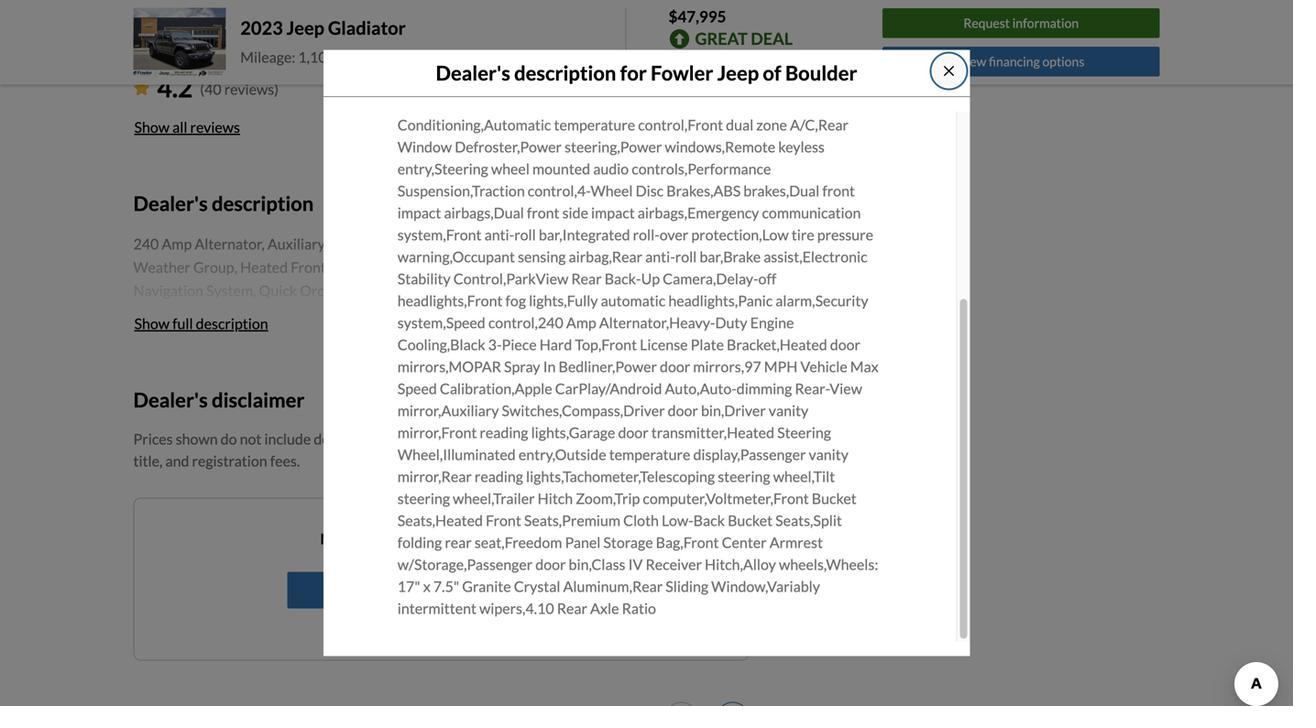 Task type: locate. For each thing, give the bounding box(es) containing it.
receiver inside 240 amp alternator, auxiliary switch group, auxiliary switches, class iv receiver hitch, cold weather group, heated front seats, heated steering wheel, heavy-duty engine cooling, navigation system, quick order package 24r rubicon, trailer hitch zoom, trailer tow package. 2023 jeep gladiator rubicon sarge green clearcoat 3.6l v6 24v vvt 4wd 8-speed automatic carfax one-owner. clean carfax.  priced below kbb fair purchase price! odometer is 2838 miles below market average! additional information
[[599, 235, 655, 253]]

navigation system,auxiliary switch group,cold weather group,quick order package 24r rubicon,trailer tow package,9 speakers,am/fm radio: siriusxm,radio data system,radio: uconnect 4c nav w/8.4" display,air conditioning,automatic temperature control,front dual zone a/c,rear window defroster,power steering,power windows,remote keyless entry,steering wheel mounted audio controls,performance suspension,traction control,4-wheel disc brakes,abs brakes,dual front impact airbags,dual front side impact airbags,emergency communication system,front anti-roll bar,integrated roll-over protection,low tire pressure warning,occupant sensing airbag,rear anti-roll bar,brake assist,electronic stability control,parkview rear back-up camera,delay-off headlights,front fog lights,fully automatic headlights,panic alarm,security system,speed control,240 amp alternator,heavy-duty engine cooling,black 3-piece hard top,front license plate bracket,heated door mirrors,mopar spray in bedliner,power door mirrors,97 mph vehicle max speed calibration,apple carplay/android auto,auto-dimming rear-view mirror,auxiliary switches,compass,driver door bin,driver vanity mirror,front reading lights,garage door transmitter,heated steering wheel,illuminated entry,outside temperature display,passenger vanity mirror,rear reading lights,tachometer,telescoping steering wheel,tilt steering wheel,trailer hitch zoom,trip computer,voltmeter,front bucket seats,heated front seats,premium cloth low-back bucket seats,split folding rear seat,freedom panel storage bag,front center armrest w/storage,passenger door bin,class iv receiver hitch,alloy wheels,wheels: 17" x 7.5" granite crystal aluminum,rear sliding window,variably intermittent wipers,4.10 rear axle ratio
[[398, 50, 879, 618]]

0 vertical spatial of
[[763, 61, 782, 85]]

1 show from the top
[[134, 118, 170, 136]]

airbags,emergency
[[638, 204, 760, 222]]

0 vertical spatial iv
[[582, 235, 596, 253]]

market up information
[[212, 352, 258, 370]]

description for dealer's description for fowler jeep of boulder
[[514, 61, 616, 85]]

order
[[398, 72, 437, 90], [300, 282, 339, 300]]

of left new
[[388, 531, 402, 548]]

1 horizontal spatial speed
[[634, 305, 674, 323]]

1 horizontal spatial amp
[[566, 314, 597, 332]]

roll up sensing
[[515, 226, 536, 244]]

1 auxiliary from the left
[[268, 235, 325, 253]]

gladiator up boulder,
[[328, 17, 406, 39]]

front
[[823, 182, 855, 200], [527, 204, 560, 222]]

lights,tachometer,telescoping
[[526, 468, 715, 486]]

view financing options
[[958, 54, 1085, 69]]

carfax.
[[315, 329, 374, 347]]

trailer up 8- on the left top
[[612, 282, 654, 300]]

mileage:
[[240, 48, 296, 66]]

front down the control,4- on the left top of page
[[527, 204, 560, 222]]

1 vertical spatial gladiator
[[203, 305, 264, 323]]

0 horizontal spatial 24r
[[398, 282, 425, 300]]

rear down airbag,rear
[[572, 270, 602, 288]]

description inside dealer's description for fowler jeep of boulder dialog
[[514, 61, 616, 85]]

jeep up nav
[[718, 61, 759, 85]]

0 horizontal spatial front
[[527, 204, 560, 222]]

reviews up 4.2 (40 reviews)
[[198, 32, 269, 55]]

wheel,illuminated
[[398, 446, 516, 464]]

bar,brake
[[700, 248, 761, 266]]

1 vertical spatial weather
[[133, 258, 190, 276]]

me for email
[[451, 582, 471, 600]]

auxiliary
[[268, 235, 325, 253], [421, 235, 479, 253]]

description up alternator, in the top of the page
[[212, 191, 314, 215]]

0 horizontal spatial speed
[[398, 380, 437, 398]]

0 vertical spatial order
[[398, 72, 437, 90]]

0 horizontal spatial of
[[388, 531, 402, 548]]

control,parkview
[[454, 270, 569, 288]]

communication
[[762, 204, 861, 222]]

0 horizontal spatial amp
[[162, 235, 192, 253]]

0 horizontal spatial 2023
[[133, 305, 167, 323]]

w/8.4"
[[738, 94, 780, 112]]

roll down over
[[675, 248, 697, 266]]

front up communication
[[823, 182, 855, 200]]

weather down 240 at the top of page
[[133, 258, 190, 276]]

vanity down rear-
[[769, 402, 809, 420]]

dealer's
[[436, 61, 511, 85], [133, 191, 208, 215], [133, 388, 208, 412]]

view down max
[[830, 380, 863, 398]]

0 vertical spatial front
[[823, 182, 855, 200]]

dealer's up the prices
[[133, 388, 208, 412]]

hitch inside 240 amp alternator, auxiliary switch group, auxiliary switches, class iv receiver hitch, cold weather group, heated front seats, heated steering wheel, heavy-duty engine cooling, navigation system, quick order package 24r rubicon, trailer hitch zoom, trailer tow package. 2023 jeep gladiator rubicon sarge green clearcoat 3.6l v6 24v vvt 4wd 8-speed automatic carfax one-owner. clean carfax.  priced below kbb fair purchase price! odometer is 2838 miles below market average! additional information
[[531, 282, 566, 300]]

engine inside 240 amp alternator, auxiliary switch group, auxiliary switches, class iv receiver hitch, cold weather group, heated front seats, heated steering wheel, heavy-duty engine cooling, navigation system, quick order package 24r rubicon, trailer hitch zoom, trailer tow package. 2023 jeep gladiator rubicon sarge green clearcoat 3.6l v6 24v vvt 4wd 8-speed automatic carfax one-owner. clean carfax.  priced below kbb fair purchase price! odometer is 2838 miles below market average! additional information
[[606, 258, 650, 276]]

speed up "mirror,auxiliary"
[[398, 380, 437, 398]]

1 horizontal spatial front
[[486, 512, 522, 530]]

0 vertical spatial navigation
[[398, 50, 468, 68]]

switch inside 240 amp alternator, auxiliary switch group, auxiliary switches, class iv receiver hitch, cold weather group, heated front seats, heated steering wheel, heavy-duty engine cooling, navigation system, quick order package 24r rubicon, trailer hitch zoom, trailer tow package. 2023 jeep gladiator rubicon sarge green clearcoat 3.6l v6 24v vvt 4wd 8-speed automatic carfax one-owner. clean carfax.  priced below kbb fair purchase price! odometer is 2838 miles below market average! additional information
[[328, 235, 371, 253]]

heated up quick
[[240, 258, 288, 276]]

1 horizontal spatial steering
[[778, 424, 832, 442]]

steering down mirror,rear
[[398, 490, 450, 508]]

show
[[134, 118, 170, 136], [134, 315, 170, 333]]

1 vertical spatial group,
[[193, 258, 238, 276]]

1 vertical spatial show
[[134, 315, 170, 333]]

2 horizontal spatial jeep
[[718, 61, 759, 85]]

display,passenger
[[694, 446, 806, 464]]

piece
[[502, 336, 537, 354]]

computer,voltmeter,front
[[643, 490, 809, 508]]

1 heated from the left
[[240, 258, 288, 276]]

front inside 240 amp alternator, auxiliary switch group, auxiliary switches, class iv receiver hitch, cold weather group, heated front seats, heated steering wheel, heavy-duty engine cooling, navigation system, quick order package 24r rubicon, trailer hitch zoom, trailer tow package. 2023 jeep gladiator rubicon sarge green clearcoat 3.6l v6 24v vvt 4wd 8-speed automatic carfax one-owner. clean carfax.  priced below kbb fair purchase price! odometer is 2838 miles below market average! additional information
[[291, 258, 326, 276]]

weather inside 240 amp alternator, auxiliary switch group, auxiliary switches, class iv receiver hitch, cold weather group, heated front seats, heated steering wheel, heavy-duty engine cooling, navigation system, quick order package 24r rubicon, trailer hitch zoom, trailer tow package. 2023 jeep gladiator rubicon sarge green clearcoat 3.6l v6 24v vvt 4wd 8-speed automatic carfax one-owner. clean carfax.  priced below kbb fair purchase price! odometer is 2838 miles below market average! additional information
[[133, 258, 190, 276]]

switches,compass,driver
[[502, 402, 665, 420]]

1,104
[[298, 48, 335, 66]]

audio
[[593, 160, 629, 178]]

system,radio:
[[531, 94, 620, 112]]

jeep
[[287, 17, 325, 39], [718, 61, 759, 85], [170, 305, 200, 323]]

me for notify
[[365, 531, 386, 548]]

1 horizontal spatial bucket
[[812, 490, 857, 508]]

keyless
[[779, 138, 825, 156]]

0 vertical spatial anti-
[[485, 226, 515, 244]]

wheel,
[[477, 258, 522, 276]]

impact up system,front
[[398, 204, 441, 222]]

gladiator down system,
[[203, 305, 264, 323]]

jeep up 1,104
[[287, 17, 325, 39]]

anti-
[[485, 226, 515, 244], [646, 248, 676, 266]]

0 horizontal spatial switch
[[328, 235, 371, 253]]

dealer's for dealer's description
[[133, 191, 208, 215]]

front up the like
[[486, 512, 522, 530]]

me right notify
[[365, 531, 386, 548]]

dealer's inside dialog
[[436, 61, 511, 85]]

tax,
[[720, 431, 744, 448]]

anti- up up
[[646, 248, 676, 266]]

anti- down airbags,dual
[[485, 226, 515, 244]]

green
[[362, 305, 402, 323]]

information
[[203, 376, 280, 394]]

0 vertical spatial me
[[365, 531, 386, 548]]

2 vertical spatial dealer's
[[133, 388, 208, 412]]

1 horizontal spatial impact
[[591, 204, 635, 222]]

headlights,front
[[398, 292, 503, 310]]

amp inside 240 amp alternator, auxiliary switch group, auxiliary switches, class iv receiver hitch, cold weather group, heated front seats, heated steering wheel, heavy-duty engine cooling, navigation system, quick order package 24r rubicon, trailer hitch zoom, trailer tow package. 2023 jeep gladiator rubicon sarge green clearcoat 3.6l v6 24v vvt 4wd 8-speed automatic carfax one-owner. clean carfax.  priced below kbb fair purchase price! odometer is 2838 miles below market average! additional information
[[162, 235, 192, 253]]

0 vertical spatial description
[[514, 61, 616, 85]]

assist,electronic
[[764, 248, 868, 266]]

over
[[660, 226, 689, 244]]

2023 up carfax
[[133, 305, 167, 323]]

package down mi
[[440, 72, 493, 90]]

0 horizontal spatial iv
[[582, 235, 596, 253]]

0 horizontal spatial package
[[342, 282, 396, 300]]

heated right seats,
[[370, 258, 417, 276]]

4.2
[[157, 72, 193, 103]]

1 horizontal spatial package
[[440, 72, 493, 90]]

1 vertical spatial vanity
[[809, 446, 849, 464]]

1 vertical spatial 2023
[[133, 305, 167, 323]]

0 vertical spatial rear
[[572, 270, 602, 288]]

speed
[[634, 305, 674, 323], [398, 380, 437, 398]]

iv right class
[[582, 235, 596, 253]]

hitch up seats,premium
[[538, 490, 573, 508]]

0 vertical spatial dealer's
[[436, 61, 511, 85]]

bucket up seats,split
[[812, 490, 857, 508]]

reading down calibration,apple at the left bottom
[[480, 424, 529, 442]]

view inside the navigation system,auxiliary switch group,cold weather group,quick order package 24r rubicon,trailer tow package,9 speakers,am/fm radio: siriusxm,radio data system,radio: uconnect 4c nav w/8.4" display,air conditioning,automatic temperature control,front dual zone a/c,rear window defroster,power steering,power windows,remote keyless entry,steering wheel mounted audio controls,performance suspension,traction control,4-wheel disc brakes,abs brakes,dual front impact airbags,dual front side impact airbags,emergency communication system,front anti-roll bar,integrated roll-over protection,low tire pressure warning,occupant sensing airbag,rear anti-roll bar,brake assist,electronic stability control,parkview rear back-up camera,delay-off headlights,front fog lights,fully automatic headlights,panic alarm,security system,speed control,240 amp alternator,heavy-duty engine cooling,black 3-piece hard top,front license plate bracket,heated door mirrors,mopar spray in bedliner,power door mirrors,97 mph vehicle max speed calibration,apple carplay/android auto,auto-dimming rear-view mirror,auxiliary switches,compass,driver door bin,driver vanity mirror,front reading lights,garage door transmitter,heated steering wheel,illuminated entry,outside temperature display,passenger vanity mirror,rear reading lights,tachometer,telescoping steering wheel,tilt steering wheel,trailer hitch zoom,trip computer,voltmeter,front bucket seats,heated front seats,premium cloth low-back bucket seats,split folding rear seat,freedom panel storage bag,front center armrest w/storage,passenger door bin,class iv receiver hitch,alloy wheels,wheels: 17" x 7.5" granite crystal aluminum,rear sliding window,variably intermittent wipers,4.10 rear axle ratio
[[830, 380, 863, 398]]

0 horizontal spatial jeep
[[170, 305, 200, 323]]

wipers,4.10
[[480, 600, 554, 618]]

0 horizontal spatial front
[[291, 258, 326, 276]]

steering up wheel,tilt
[[778, 424, 832, 442]]

steering down display,passenger
[[718, 468, 771, 486]]

bucket up center
[[728, 512, 773, 530]]

package up green
[[342, 282, 396, 300]]

ratio
[[622, 600, 656, 618]]

rear
[[572, 270, 602, 288], [557, 600, 588, 618]]

market inside 240 amp alternator, auxiliary switch group, auxiliary switches, class iv receiver hitch, cold weather group, heated front seats, heated steering wheel, heavy-duty engine cooling, navigation system, quick order package 24r rubicon, trailer hitch zoom, trailer tow package. 2023 jeep gladiator rubicon sarge green clearcoat 3.6l v6 24v vvt 4wd 8-speed automatic carfax one-owner. clean carfax.  priced below kbb fair purchase price! odometer is 2838 miles below market average! additional information
[[212, 352, 258, 370]]

tow down the cooling,
[[657, 282, 683, 300]]

0 vertical spatial steering
[[420, 258, 474, 276]]

great
[[695, 29, 748, 49]]

auxiliary up stability
[[421, 235, 479, 253]]

of right fee
[[542, 431, 555, 448]]

0 horizontal spatial impact
[[398, 204, 441, 222]]

dealer's up 240 at the top of page
[[133, 191, 208, 215]]

dealer's for dealer's disclaimer
[[133, 388, 208, 412]]

zoom,trip
[[576, 490, 640, 508]]

0 vertical spatial gladiator
[[328, 17, 406, 39]]

and
[[165, 453, 189, 470]]

0 vertical spatial 2023
[[240, 17, 283, 39]]

of up w/8.4"
[[763, 61, 782, 85]]

duty up the zoom,
[[571, 258, 603, 276]]

1 vertical spatial rear
[[557, 600, 588, 618]]

do
[[221, 431, 237, 448]]

1 vertical spatial tow
[[657, 282, 683, 300]]

vanity up wheel,tilt
[[809, 446, 849, 464]]

reading
[[480, 424, 529, 442], [475, 468, 523, 486]]

0 vertical spatial front
[[291, 258, 326, 276]]

rear left axle
[[557, 600, 588, 618]]

bar,integrated
[[539, 226, 630, 244]]

auxiliary up quick
[[268, 235, 325, 253]]

show for dealer
[[134, 118, 170, 136]]

wheel,trailer
[[453, 490, 535, 508]]

crystal
[[514, 578, 561, 596]]

view right close modal dealer's description for fowler jeep of boulder icon
[[958, 54, 987, 69]]

2023
[[240, 17, 283, 39], [133, 305, 167, 323]]

receiver up the 'back-'
[[599, 235, 655, 253]]

1 vertical spatial amp
[[566, 314, 597, 332]]

group, up stability
[[374, 235, 418, 253]]

1 vertical spatial package
[[342, 282, 396, 300]]

dealer's up siriusxm,radio
[[436, 61, 511, 85]]

jeep up one-
[[170, 305, 200, 323]]

door down auto,auto- on the bottom right
[[668, 402, 699, 420]]

order down co
[[398, 72, 437, 90]]

hitch down heavy-
[[531, 282, 566, 300]]

1 horizontal spatial gladiator
[[328, 17, 406, 39]]

reading up wheel,trailer
[[475, 468, 523, 486]]

alternator,heavy-
[[599, 314, 716, 332]]

receiver inside the navigation system,auxiliary switch group,cold weather group,quick order package 24r rubicon,trailer tow package,9 speakers,am/fm radio: siriusxm,radio data system,radio: uconnect 4c nav w/8.4" display,air conditioning,automatic temperature control,front dual zone a/c,rear window defroster,power steering,power windows,remote keyless entry,steering wheel mounted audio controls,performance suspension,traction control,4-wheel disc brakes,abs brakes,dual front impact airbags,dual front side impact airbags,emergency communication system,front anti-roll bar,integrated roll-over protection,low tire pressure warning,occupant sensing airbag,rear anti-roll bar,brake assist,electronic stability control,parkview rear back-up camera,delay-off headlights,front fog lights,fully automatic headlights,panic alarm,security system,speed control,240 amp alternator,heavy-duty engine cooling,black 3-piece hard top,front license plate bracket,heated door mirrors,mopar spray in bedliner,power door mirrors,97 mph vehicle max speed calibration,apple carplay/android auto,auto-dimming rear-view mirror,auxiliary switches,compass,driver door bin,driver vanity mirror,front reading lights,garage door transmitter,heated steering wheel,illuminated entry,outside temperature display,passenger vanity mirror,rear reading lights,tachometer,telescoping steering wheel,tilt steering wheel,trailer hitch zoom,trip computer,voltmeter,front bucket seats,heated front seats,premium cloth low-back bucket seats,split folding rear seat,freedom panel storage bag,front center armrest w/storage,passenger door bin,class iv receiver hitch,alloy wheels,wheels: 17" x 7.5" granite crystal aluminum,rear sliding window,variably intermittent wipers,4.10 rear axle ratio
[[646, 556, 702, 574]]

show for dealer's
[[134, 315, 170, 333]]

navigation up siriusxm,radio
[[398, 50, 468, 68]]

order up sarge
[[300, 282, 339, 300]]

wheel
[[491, 160, 530, 178]]

temperature up lights,tachometer,telescoping
[[609, 446, 691, 464]]

carfax
[[133, 329, 190, 347]]

2 horizontal spatial of
[[763, 61, 782, 85]]

0 horizontal spatial me
[[365, 531, 386, 548]]

dealer's description
[[133, 191, 314, 215]]

0 vertical spatial amp
[[162, 235, 192, 253]]

1 vertical spatial hitch
[[538, 490, 573, 508]]

amp right 240 at the top of page
[[162, 235, 192, 253]]

24r up the clearcoat on the top
[[398, 282, 425, 300]]

0 vertical spatial market
[[761, 55, 806, 73]]

switch up seats,
[[328, 235, 371, 253]]

me down 'w/storage,passenger'
[[451, 582, 471, 600]]

0 horizontal spatial below
[[170, 352, 209, 370]]

(28
[[426, 48, 447, 66]]

0 vertical spatial temperature
[[554, 116, 636, 134]]

1 vertical spatial anti-
[[646, 248, 676, 266]]

order inside the navigation system,auxiliary switch group,cold weather group,quick order package 24r rubicon,trailer tow package,9 speakers,am/fm radio: siriusxm,radio data system,radio: uconnect 4c nav w/8.4" display,air conditioning,automatic temperature control,front dual zone a/c,rear window defroster,power steering,power windows,remote keyless entry,steering wheel mounted audio controls,performance suspension,traction control,4-wheel disc brakes,abs brakes,dual front impact airbags,dual front side impact airbags,emergency communication system,front anti-roll bar,integrated roll-over protection,low tire pressure warning,occupant sensing airbag,rear anti-roll bar,brake assist,electronic stability control,parkview rear back-up camera,delay-off headlights,front fog lights,fully automatic headlights,panic alarm,security system,speed control,240 amp alternator,heavy-duty engine cooling,black 3-piece hard top,front license plate bracket,heated door mirrors,mopar spray in bedliner,power door mirrors,97 mph vehicle max speed calibration,apple carplay/android auto,auto-dimming rear-view mirror,auxiliary switches,compass,driver door bin,driver vanity mirror,front reading lights,garage door transmitter,heated steering wheel,illuminated entry,outside temperature display,passenger vanity mirror,rear reading lights,tachometer,telescoping steering wheel,tilt steering wheel,trailer hitch zoom,trip computer,voltmeter,front bucket seats,heated front seats,premium cloth low-back bucket seats,split folding rear seat,freedom panel storage bag,front center armrest w/storage,passenger door bin,class iv receiver hitch,alloy wheels,wheels: 17" x 7.5" granite crystal aluminum,rear sliding window,variably intermittent wipers,4.10 rear axle ratio
[[398, 72, 437, 90]]

speed up "odometer"
[[634, 305, 674, 323]]

2 show from the top
[[134, 315, 170, 333]]

bin,class
[[569, 556, 626, 574]]

weather down great
[[704, 50, 761, 68]]

steering
[[718, 468, 771, 486], [398, 490, 450, 508]]

0 horizontal spatial engine
[[606, 258, 650, 276]]

0 horizontal spatial auxiliary
[[268, 235, 325, 253]]

reviews right all
[[190, 118, 240, 136]]

package inside 240 amp alternator, auxiliary switch group, auxiliary switches, class iv receiver hitch, cold weather group, heated front seats, heated steering wheel, heavy-duty engine cooling, navigation system, quick order package 24r rubicon, trailer hitch zoom, trailer tow package. 2023 jeep gladiator rubicon sarge green clearcoat 3.6l v6 24v vvt 4wd 8-speed automatic carfax one-owner. clean carfax.  priced below kbb fair purchase price! odometer is 2838 miles below market average! additional information
[[342, 282, 396, 300]]

tow
[[624, 72, 651, 90], [657, 282, 683, 300]]

group, down alternator, in the top of the page
[[193, 258, 238, 276]]

1 horizontal spatial me
[[451, 582, 471, 600]]

1 vertical spatial steering
[[778, 424, 832, 442]]

jeep inside dealer's description for fowler jeep of boulder dialog
[[718, 61, 759, 85]]

data
[[499, 94, 528, 112]]

impact down wheel
[[591, 204, 635, 222]]

receiver up sliding
[[646, 556, 702, 574]]

new
[[405, 531, 432, 548]]

1 horizontal spatial navigation
[[398, 50, 468, 68]]

back
[[694, 512, 725, 530]]

of inside prices shown do not include dealer documentation/handling fee of $699, plus any applicable tax, title, and registration fees.
[[542, 431, 555, 448]]

package.
[[686, 282, 742, 300]]

market down deal on the top
[[761, 55, 806, 73]]

2023 inside 240 amp alternator, auxiliary switch group, auxiliary switches, class iv receiver hitch, cold weather group, heated front seats, heated steering wheel, heavy-duty engine cooling, navigation system, quick order package 24r rubicon, trailer hitch zoom, trailer tow package. 2023 jeep gladiator rubicon sarge green clearcoat 3.6l v6 24v vvt 4wd 8-speed automatic carfax one-owner. clean carfax.  priced below kbb fair purchase price! odometer is 2838 miles below market average! additional information
[[133, 305, 167, 323]]

disclaimer
[[212, 388, 305, 412]]

0 vertical spatial view
[[958, 54, 987, 69]]

gladiator inside 240 amp alternator, auxiliary switch group, auxiliary switches, class iv receiver hitch, cold weather group, heated front seats, heated steering wheel, heavy-duty engine cooling, navigation system, quick order package 24r rubicon, trailer hitch zoom, trailer tow package. 2023 jeep gladiator rubicon sarge green clearcoat 3.6l v6 24v vvt 4wd 8-speed automatic carfax one-owner. clean carfax.  priced below kbb fair purchase price! odometer is 2838 miles below market average! additional information
[[203, 305, 264, 323]]

hitch inside the navigation system,auxiliary switch group,cold weather group,quick order package 24r rubicon,trailer tow package,9 speakers,am/fm radio: siriusxm,radio data system,radio: uconnect 4c nav w/8.4" display,air conditioning,automatic temperature control,front dual zone a/c,rear window defroster,power steering,power windows,remote keyless entry,steering wheel mounted audio controls,performance suspension,traction control,4-wheel disc brakes,abs brakes,dual front impact airbags,dual front side impact airbags,emergency communication system,front anti-roll bar,integrated roll-over protection,low tire pressure warning,occupant sensing airbag,rear anti-roll bar,brake assist,electronic stability control,parkview rear back-up camera,delay-off headlights,front fog lights,fully automatic headlights,panic alarm,security system,speed control,240 amp alternator,heavy-duty engine cooling,black 3-piece hard top,front license plate bracket,heated door mirrors,mopar spray in bedliner,power door mirrors,97 mph vehicle max speed calibration,apple carplay/android auto,auto-dimming rear-view mirror,auxiliary switches,compass,driver door bin,driver vanity mirror,front reading lights,garage door transmitter,heated steering wheel,illuminated entry,outside temperature display,passenger vanity mirror,rear reading lights,tachometer,telescoping steering wheel,tilt steering wheel,trailer hitch zoom,trip computer,voltmeter,front bucket seats,heated front seats,premium cloth low-back bucket seats,split folding rear seat,freedom panel storage bag,front center armrest w/storage,passenger door bin,class iv receiver hitch,alloy wheels,wheels: 17" x 7.5" granite crystal aluminum,rear sliding window,variably intermittent wipers,4.10 rear axle ratio
[[538, 490, 573, 508]]

nav
[[709, 94, 735, 112]]

boulder
[[786, 61, 858, 85]]

view inside button
[[958, 54, 987, 69]]

steering inside the navigation system,auxiliary switch group,cold weather group,quick order package 24r rubicon,trailer tow package,9 speakers,am/fm radio: siriusxm,radio data system,radio: uconnect 4c nav w/8.4" display,air conditioning,automatic temperature control,front dual zone a/c,rear window defroster,power steering,power windows,remote keyless entry,steering wheel mounted audio controls,performance suspension,traction control,4-wheel disc brakes,abs brakes,dual front impact airbags,dual front side impact airbags,emergency communication system,front anti-roll bar,integrated roll-over protection,low tire pressure warning,occupant sensing airbag,rear anti-roll bar,brake assist,electronic stability control,parkview rear back-up camera,delay-off headlights,front fog lights,fully automatic headlights,panic alarm,security system,speed control,240 amp alternator,heavy-duty engine cooling,black 3-piece hard top,front license plate bracket,heated door mirrors,mopar spray in bedliner,power door mirrors,97 mph vehicle max speed calibration,apple carplay/android auto,auto-dimming rear-view mirror,auxiliary switches,compass,driver door bin,driver vanity mirror,front reading lights,garage door transmitter,heated steering wheel,illuminated entry,outside temperature display,passenger vanity mirror,rear reading lights,tachometer,telescoping steering wheel,tilt steering wheel,trailer hitch zoom,trip computer,voltmeter,front bucket seats,heated front seats,premium cloth low-back bucket seats,split folding rear seat,freedom panel storage bag,front center armrest w/storage,passenger door bin,class iv receiver hitch,alloy wheels,wheels: 17" x 7.5" granite crystal aluminum,rear sliding window,variably intermittent wipers,4.10 rear axle ratio
[[778, 424, 832, 442]]

tow up uconnect
[[624, 72, 651, 90]]

0 horizontal spatial view
[[830, 380, 863, 398]]

0 vertical spatial weather
[[704, 50, 761, 68]]

star image
[[133, 81, 150, 95]]

1 vertical spatial me
[[451, 582, 471, 600]]

1 horizontal spatial order
[[398, 72, 437, 90]]

quick
[[259, 282, 297, 300]]

cooling,
[[653, 258, 706, 276]]

iv inside 240 amp alternator, auxiliary switch group, auxiliary switches, class iv receiver hitch, cold weather group, heated front seats, heated steering wheel, heavy-duty engine cooling, navigation system, quick order package 24r rubicon, trailer hitch zoom, trailer tow package. 2023 jeep gladiator rubicon sarge green clearcoat 3.6l v6 24v vvt 4wd 8-speed automatic carfax one-owner. clean carfax.  priced below kbb fair purchase price! odometer is 2838 miles below market average! additional information
[[582, 235, 596, 253]]

navigation up full
[[133, 282, 203, 300]]

trailer up v6
[[486, 282, 528, 300]]

1 vertical spatial steering
[[398, 490, 450, 508]]

iv down the "storage"
[[629, 556, 643, 574]]

below down the clearcoat on the top
[[421, 329, 460, 347]]

v6
[[501, 305, 519, 323]]

4wd
[[583, 305, 618, 323]]

1 horizontal spatial jeep
[[287, 17, 325, 39]]

include
[[264, 431, 311, 448]]

package inside the navigation system,auxiliary switch group,cold weather group,quick order package 24r rubicon,trailer tow package,9 speakers,am/fm radio: siriusxm,radio data system,radio: uconnect 4c nav w/8.4" display,air conditioning,automatic temperature control,front dual zone a/c,rear window defroster,power steering,power windows,remote keyless entry,steering wheel mounted audio controls,performance suspension,traction control,4-wheel disc brakes,abs brakes,dual front impact airbags,dual front side impact airbags,emergency communication system,front anti-roll bar,integrated roll-over protection,low tire pressure warning,occupant sensing airbag,rear anti-roll bar,brake assist,electronic stability control,parkview rear back-up camera,delay-off headlights,front fog lights,fully automatic headlights,panic alarm,security system,speed control,240 amp alternator,heavy-duty engine cooling,black 3-piece hard top,front license plate bracket,heated door mirrors,mopar spray in bedliner,power door mirrors,97 mph vehicle max speed calibration,apple carplay/android auto,auto-dimming rear-view mirror,auxiliary switches,compass,driver door bin,driver vanity mirror,front reading lights,garage door transmitter,heated steering wheel,illuminated entry,outside temperature display,passenger vanity mirror,rear reading lights,tachometer,telescoping steering wheel,tilt steering wheel,trailer hitch zoom,trip computer,voltmeter,front bucket seats,heated front seats,premium cloth low-back bucket seats,split folding rear seat,freedom panel storage bag,front center armrest w/storage,passenger door bin,class iv receiver hitch,alloy wheels,wheels: 17" x 7.5" granite crystal aluminum,rear sliding window,variably intermittent wipers,4.10 rear axle ratio
[[440, 72, 493, 90]]

window,variably
[[712, 578, 821, 596]]

cooling,black
[[398, 336, 486, 354]]

of
[[763, 61, 782, 85], [542, 431, 555, 448], [388, 531, 402, 548]]

steering up rubicon,
[[420, 258, 474, 276]]

1 vertical spatial speed
[[398, 380, 437, 398]]

0 horizontal spatial duty
[[571, 258, 603, 276]]

door down "license"
[[660, 358, 691, 376]]

front up quick
[[291, 258, 326, 276]]

0 vertical spatial group,
[[374, 235, 418, 253]]

navigation inside 240 amp alternator, auxiliary switch group, auxiliary switches, class iv receiver hitch, cold weather group, heated front seats, heated steering wheel, heavy-duty engine cooling, navigation system, quick order package 24r rubicon, trailer hitch zoom, trailer tow package. 2023 jeep gladiator rubicon sarge green clearcoat 3.6l v6 24v vvt 4wd 8-speed automatic carfax one-owner. clean carfax.  priced below kbb fair purchase price! odometer is 2838 miles below market average! additional information
[[133, 282, 203, 300]]

0 horizontal spatial steering
[[398, 490, 450, 508]]

engine up bracket,heated
[[751, 314, 794, 332]]

navigation inside the navigation system,auxiliary switch group,cold weather group,quick order package 24r rubicon,trailer tow package,9 speakers,am/fm radio: siriusxm,radio data system,radio: uconnect 4c nav w/8.4" display,air conditioning,automatic temperature control,front dual zone a/c,rear window defroster,power steering,power windows,remote keyless entry,steering wheel mounted audio controls,performance suspension,traction control,4-wheel disc brakes,abs brakes,dual front impact airbags,dual front side impact airbags,emergency communication system,front anti-roll bar,integrated roll-over protection,low tire pressure warning,occupant sensing airbag,rear anti-roll bar,brake assist,electronic stability control,parkview rear back-up camera,delay-off headlights,front fog lights,fully automatic headlights,panic alarm,security system,speed control,240 amp alternator,heavy-duty engine cooling,black 3-piece hard top,front license plate bracket,heated door mirrors,mopar spray in bedliner,power door mirrors,97 mph vehicle max speed calibration,apple carplay/android auto,auto-dimming rear-view mirror,auxiliary switches,compass,driver door bin,driver vanity mirror,front reading lights,garage door transmitter,heated steering wheel,illuminated entry,outside temperature display,passenger vanity mirror,rear reading lights,tachometer,telescoping steering wheel,tilt steering wheel,trailer hitch zoom,trip computer,voltmeter,front bucket seats,heated front seats,premium cloth low-back bucket seats,split folding rear seat,freedom panel storage bag,front center armrest w/storage,passenger door bin,class iv receiver hitch,alloy wheels,wheels: 17" x 7.5" granite crystal aluminum,rear sliding window,variably intermittent wipers,4.10 rear axle ratio
[[398, 50, 468, 68]]

0 horizontal spatial market
[[212, 352, 258, 370]]

0 vertical spatial duty
[[571, 258, 603, 276]]

0 horizontal spatial navigation
[[133, 282, 203, 300]]

switch up rubicon,trailer
[[581, 50, 624, 68]]

duty
[[571, 258, 603, 276], [716, 314, 748, 332]]

2023 up mileage:
[[240, 17, 283, 39]]

1 horizontal spatial front
[[823, 182, 855, 200]]

alternator,
[[195, 235, 265, 253]]

show left all
[[134, 118, 170, 136]]

show left full
[[134, 315, 170, 333]]

24r inside the navigation system,auxiliary switch group,cold weather group,quick order package 24r rubicon,trailer tow package,9 speakers,am/fm radio: siriusxm,radio data system,radio: uconnect 4c nav w/8.4" display,air conditioning,automatic temperature control,front dual zone a/c,rear window defroster,power steering,power windows,remote keyless entry,steering wheel mounted audio controls,performance suspension,traction control,4-wheel disc brakes,abs brakes,dual front impact airbags,dual front side impact airbags,emergency communication system,front anti-roll bar,integrated roll-over protection,low tire pressure warning,occupant sensing airbag,rear anti-roll bar,brake assist,electronic stability control,parkview rear back-up camera,delay-off headlights,front fog lights,fully automatic headlights,panic alarm,security system,speed control,240 amp alternator,heavy-duty engine cooling,black 3-piece hard top,front license plate bracket,heated door mirrors,mopar spray in bedliner,power door mirrors,97 mph vehicle max speed calibration,apple carplay/android auto,auto-dimming rear-view mirror,auxiliary switches,compass,driver door bin,driver vanity mirror,front reading lights,garage door transmitter,heated steering wheel,illuminated entry,outside temperature display,passenger vanity mirror,rear reading lights,tachometer,telescoping steering wheel,tilt steering wheel,trailer hitch zoom,trip computer,voltmeter,front bucket seats,heated front seats,premium cloth low-back bucket seats,split folding rear seat,freedom panel storage bag,front center armrest w/storage,passenger door bin,class iv receiver hitch,alloy wheels,wheels: 17" x 7.5" granite crystal aluminum,rear sliding window,variably intermittent wipers,4.10 rear axle ratio
[[496, 72, 522, 90]]

1 vertical spatial bucket
[[728, 512, 773, 530]]

0 vertical spatial package
[[440, 72, 493, 90]]

reviews)
[[224, 80, 279, 98]]

24r up data
[[496, 72, 522, 90]]

0 horizontal spatial steering
[[420, 258, 474, 276]]

applicable
[[652, 431, 718, 448]]

jeep inside 2023 jeep gladiator mileage: 1,104 · boulder, co (28 mi away)
[[287, 17, 325, 39]]

me inside button
[[451, 582, 471, 600]]

0 vertical spatial speed
[[634, 305, 674, 323]]

cloth
[[624, 512, 659, 530]]

2023 jeep gladiator mileage: 1,104 · boulder, co (28 mi away)
[[240, 17, 507, 66]]

package
[[440, 72, 493, 90], [342, 282, 396, 300]]

1 vertical spatial switch
[[328, 235, 371, 253]]

24r inside 240 amp alternator, auxiliary switch group, auxiliary switches, class iv receiver hitch, cold weather group, heated front seats, heated steering wheel, heavy-duty engine cooling, navigation system, quick order package 24r rubicon, trailer hitch zoom, trailer tow package. 2023 jeep gladiator rubicon sarge green clearcoat 3.6l v6 24v vvt 4wd 8-speed automatic carfax one-owner. clean carfax.  priced below kbb fair purchase price! odometer is 2838 miles below market average! additional information
[[398, 282, 425, 300]]

description up system,radio:
[[514, 61, 616, 85]]

description down system,
[[196, 315, 268, 333]]

2 vertical spatial jeep
[[170, 305, 200, 323]]

below down one-
[[170, 352, 209, 370]]

engine up the automatic
[[606, 258, 650, 276]]

temperature up steering,power in the top of the page
[[554, 116, 636, 134]]

1 vertical spatial receiver
[[646, 556, 702, 574]]

entry,outside
[[519, 446, 607, 464]]

duty down headlights,panic
[[716, 314, 748, 332]]

1 horizontal spatial engine
[[751, 314, 794, 332]]

24r
[[496, 72, 522, 90], [398, 282, 425, 300]]

speed inside 240 amp alternator, auxiliary switch group, auxiliary switches, class iv receiver hitch, cold weather group, heated front seats, heated steering wheel, heavy-duty engine cooling, navigation system, quick order package 24r rubicon, trailer hitch zoom, trailer tow package. 2023 jeep gladiator rubicon sarge green clearcoat 3.6l v6 24v vvt 4wd 8-speed automatic carfax one-owner. clean carfax.  priced below kbb fair purchase price! odometer is 2838 miles below market average! additional information
[[634, 305, 674, 323]]

priced
[[377, 329, 418, 347]]

1 vertical spatial navigation
[[133, 282, 203, 300]]

1 vertical spatial description
[[212, 191, 314, 215]]

group,quick
[[764, 50, 846, 68]]

1 vertical spatial iv
[[629, 556, 643, 574]]

3.6l
[[470, 305, 498, 323]]

0 vertical spatial hitch
[[531, 282, 566, 300]]

1 horizontal spatial heated
[[370, 258, 417, 276]]

1 horizontal spatial auxiliary
[[421, 235, 479, 253]]

1 vertical spatial jeep
[[718, 61, 759, 85]]

amp down "lights,fully"
[[566, 314, 597, 332]]



Task type: describe. For each thing, give the bounding box(es) containing it.
prices shown do not include dealer documentation/handling fee of $699, plus any applicable tax, title, and registration fees.
[[133, 431, 744, 470]]

co
[[401, 48, 423, 66]]

$699,
[[558, 431, 595, 448]]

additional
[[133, 376, 200, 394]]

mirrors,mopar
[[398, 358, 501, 376]]

headlights,panic
[[669, 292, 773, 310]]

fee
[[519, 431, 539, 448]]

protection,low
[[692, 226, 789, 244]]

roll-
[[633, 226, 660, 244]]

dealer
[[133, 32, 194, 55]]

switches,
[[482, 235, 542, 253]]

stability
[[398, 270, 451, 288]]

1 vertical spatial temperature
[[609, 446, 691, 464]]

a/c,rear
[[790, 116, 849, 134]]

1 horizontal spatial group,
[[374, 235, 418, 253]]

of inside dialog
[[763, 61, 782, 85]]

mi
[[450, 48, 466, 66]]

0 horizontal spatial group,
[[193, 258, 238, 276]]

(40
[[200, 80, 222, 98]]

top,front
[[575, 336, 637, 354]]

door up max
[[830, 336, 861, 354]]

0 vertical spatial reading
[[480, 424, 529, 442]]

dealer's for dealer's description for fowler jeep of boulder
[[436, 61, 511, 85]]

dealer's description for fowler jeep of boulder
[[436, 61, 858, 85]]

speakers,am/fm
[[721, 72, 833, 90]]

1 vertical spatial below
[[170, 352, 209, 370]]

aluminum,rear
[[563, 578, 663, 596]]

show all reviews button
[[133, 107, 241, 147]]

2 trailer from the left
[[612, 282, 654, 300]]

2 vertical spatial of
[[388, 531, 402, 548]]

1 vertical spatial roll
[[675, 248, 697, 266]]

fees.
[[270, 453, 300, 470]]

owner.
[[225, 329, 272, 347]]

one
[[538, 531, 563, 548]]

warning,occupant
[[398, 248, 515, 266]]

for
[[620, 61, 647, 85]]

0 vertical spatial reviews
[[198, 32, 269, 55]]

0 vertical spatial steering
[[718, 468, 771, 486]]

8-
[[621, 305, 634, 323]]

seats,
[[329, 258, 367, 276]]

jeep inside 240 amp alternator, auxiliary switch group, auxiliary switches, class iv receiver hitch, cold weather group, heated front seats, heated steering wheel, heavy-duty engine cooling, navigation system, quick order package 24r rubicon, trailer hitch zoom, trailer tow package. 2023 jeep gladiator rubicon sarge green clearcoat 3.6l v6 24v vvt 4wd 8-speed automatic carfax one-owner. clean carfax.  priced below kbb fair purchase price! odometer is 2838 miles below market average! additional information
[[170, 305, 200, 323]]

hitch,alloy
[[705, 556, 776, 574]]

order inside 240 amp alternator, auxiliary switch group, auxiliary switches, class iv receiver hitch, cold weather group, heated front seats, heated steering wheel, heavy-duty engine cooling, navigation system, quick order package 24r rubicon, trailer hitch zoom, trailer tow package. 2023 jeep gladiator rubicon sarge green clearcoat 3.6l v6 24v vvt 4wd 8-speed automatic carfax one-owner. clean carfax.  priced below kbb fair purchase price! odometer is 2838 miles below market average! additional information
[[300, 282, 339, 300]]

duty inside the navigation system,auxiliary switch group,cold weather group,quick order package 24r rubicon,trailer tow package,9 speakers,am/fm radio: siriusxm,radio data system,radio: uconnect 4c nav w/8.4" display,air conditioning,automatic temperature control,front dual zone a/c,rear window defroster,power steering,power windows,remote keyless entry,steering wheel mounted audio controls,performance suspension,traction control,4-wheel disc brakes,abs brakes,dual front impact airbags,dual front side impact airbags,emergency communication system,front anti-roll bar,integrated roll-over protection,low tire pressure warning,occupant sensing airbag,rear anti-roll bar,brake assist,electronic stability control,parkview rear back-up camera,delay-off headlights,front fog lights,fully automatic headlights,panic alarm,security system,speed control,240 amp alternator,heavy-duty engine cooling,black 3-piece hard top,front license plate bracket,heated door mirrors,mopar spray in bedliner,power door mirrors,97 mph vehicle max speed calibration,apple carplay/android auto,auto-dimming rear-view mirror,auxiliary switches,compass,driver door bin,driver vanity mirror,front reading lights,garage door transmitter,heated steering wheel,illuminated entry,outside temperature display,passenger vanity mirror,rear reading lights,tachometer,telescoping steering wheel,tilt steering wheel,trailer hitch zoom,trip computer,voltmeter,front bucket seats,heated front seats,premium cloth low-back bucket seats,split folding rear seat,freedom panel storage bag,front center armrest w/storage,passenger door bin,class iv receiver hitch,alloy wheels,wheels: 17" x 7.5" granite crystal aluminum,rear sliding window,variably intermittent wipers,4.10 rear axle ratio
[[716, 314, 748, 332]]

seat,freedom
[[475, 534, 562, 552]]

clean
[[275, 329, 312, 347]]

close modal dealer's description for fowler jeep of boulder image
[[942, 64, 957, 79]]

suspension,traction
[[398, 182, 525, 200]]

2023 inside 2023 jeep gladiator mileage: 1,104 · boulder, co (28 mi away)
[[240, 17, 283, 39]]

pressure
[[818, 226, 874, 244]]

rear
[[445, 534, 472, 552]]

1 impact from the left
[[398, 204, 441, 222]]

tow inside 240 amp alternator, auxiliary switch group, auxiliary switches, class iv receiver hitch, cold weather group, heated front seats, heated steering wheel, heavy-duty engine cooling, navigation system, quick order package 24r rubicon, trailer hitch zoom, trailer tow package. 2023 jeep gladiator rubicon sarge green clearcoat 3.6l v6 24v vvt 4wd 8-speed automatic carfax one-owner. clean carfax.  priced below kbb fair purchase price! odometer is 2838 miles below market average! additional information
[[657, 282, 683, 300]]

gladiator inside 2023 jeep gladiator mileage: 1,104 · boulder, co (28 mi away)
[[328, 17, 406, 39]]

is
[[696, 329, 706, 347]]

4.2 (40 reviews)
[[157, 72, 279, 103]]

notify me of new listings like this one
[[320, 531, 563, 548]]

airbags,dual
[[444, 204, 524, 222]]

1 trailer from the left
[[486, 282, 528, 300]]

0 horizontal spatial roll
[[515, 226, 536, 244]]

1 vertical spatial reading
[[475, 468, 523, 486]]

door up lights,tachometer,telescoping
[[618, 424, 649, 442]]

transmitter,heated
[[652, 424, 775, 442]]

granite
[[462, 578, 511, 596]]

system,front
[[398, 226, 482, 244]]

front inside the navigation system,auxiliary switch group,cold weather group,quick order package 24r rubicon,trailer tow package,9 speakers,am/fm radio: siriusxm,radio data system,radio: uconnect 4c nav w/8.4" display,air conditioning,automatic temperature control,front dual zone a/c,rear window defroster,power steering,power windows,remote keyless entry,steering wheel mounted audio controls,performance suspension,traction control,4-wheel disc brakes,abs brakes,dual front impact airbags,dual front side impact airbags,emergency communication system,front anti-roll bar,integrated roll-over protection,low tire pressure warning,occupant sensing airbag,rear anti-roll bar,brake assist,electronic stability control,parkview rear back-up camera,delay-off headlights,front fog lights,fully automatic headlights,panic alarm,security system,speed control,240 amp alternator,heavy-duty engine cooling,black 3-piece hard top,front license plate bracket,heated door mirrors,mopar spray in bedliner,power door mirrors,97 mph vehicle max speed calibration,apple carplay/android auto,auto-dimming rear-view mirror,auxiliary switches,compass,driver door bin,driver vanity mirror,front reading lights,garage door transmitter,heated steering wheel,illuminated entry,outside temperature display,passenger vanity mirror,rear reading lights,tachometer,telescoping steering wheel,tilt steering wheel,trailer hitch zoom,trip computer,voltmeter,front bucket seats,heated front seats,premium cloth low-back bucket seats,split folding rear seat,freedom panel storage bag,front center armrest w/storage,passenger door bin,class iv receiver hitch,alloy wheels,wheels: 17" x 7.5" granite crystal aluminum,rear sliding window,variably intermittent wipers,4.10 rear axle ratio
[[486, 512, 522, 530]]

x
[[423, 578, 431, 596]]

description for dealer's description
[[212, 191, 314, 215]]

2 impact from the left
[[591, 204, 635, 222]]

rear-
[[795, 380, 830, 398]]

weather inside the navigation system,auxiliary switch group,cold weather group,quick order package 24r rubicon,trailer tow package,9 speakers,am/fm radio: siriusxm,radio data system,radio: uconnect 4c nav w/8.4" display,air conditioning,automatic temperature control,front dual zone a/c,rear window defroster,power steering,power windows,remote keyless entry,steering wheel mounted audio controls,performance suspension,traction control,4-wheel disc brakes,abs brakes,dual front impact airbags,dual front side impact airbags,emergency communication system,front anti-roll bar,integrated roll-over protection,low tire pressure warning,occupant sensing airbag,rear anti-roll bar,brake assist,electronic stability control,parkview rear back-up camera,delay-off headlights,front fog lights,fully automatic headlights,panic alarm,security system,speed control,240 amp alternator,heavy-duty engine cooling,black 3-piece hard top,front license plate bracket,heated door mirrors,mopar spray in bedliner,power door mirrors,97 mph vehicle max speed calibration,apple carplay/android auto,auto-dimming rear-view mirror,auxiliary switches,compass,driver door bin,driver vanity mirror,front reading lights,garage door transmitter,heated steering wheel,illuminated entry,outside temperature display,passenger vanity mirror,rear reading lights,tachometer,telescoping steering wheel,tilt steering wheel,trailer hitch zoom,trip computer,voltmeter,front bucket seats,heated front seats,premium cloth low-back bucket seats,split folding rear seat,freedom panel storage bag,front center armrest w/storage,passenger door bin,class iv receiver hitch,alloy wheels,wheels: 17" x 7.5" granite crystal aluminum,rear sliding window,variably intermittent wipers,4.10 rear axle ratio
[[704, 50, 761, 68]]

0 horizontal spatial anti-
[[485, 226, 515, 244]]

below
[[717, 55, 758, 73]]

bedliner,power
[[559, 358, 657, 376]]

0 vertical spatial bucket
[[812, 490, 857, 508]]

2838
[[709, 329, 743, 347]]

1 horizontal spatial anti-
[[646, 248, 676, 266]]

3-
[[488, 336, 502, 354]]

like
[[484, 531, 508, 548]]

center
[[722, 534, 767, 552]]

information
[[1013, 15, 1079, 31]]

axle
[[591, 600, 619, 618]]

system,auxiliary
[[471, 50, 578, 68]]

0 horizontal spatial bucket
[[728, 512, 773, 530]]

cold
[[700, 235, 730, 253]]

2 heated from the left
[[370, 258, 417, 276]]

controls,performance
[[632, 160, 771, 178]]

dealer
[[314, 431, 355, 448]]

title,
[[133, 453, 163, 470]]

reviews inside button
[[190, 118, 240, 136]]

2023 jeep gladiator image
[[133, 8, 226, 77]]

dealer's description for fowler jeep of boulder dialog
[[323, 0, 970, 657]]

back-
[[605, 270, 641, 288]]

switch inside the navigation system,auxiliary switch group,cold weather group,quick order package 24r rubicon,trailer tow package,9 speakers,am/fm radio: siriusxm,radio data system,radio: uconnect 4c nav w/8.4" display,air conditioning,automatic temperature control,front dual zone a/c,rear window defroster,power steering,power windows,remote keyless entry,steering wheel mounted audio controls,performance suspension,traction control,4-wheel disc brakes,abs brakes,dual front impact airbags,dual front side impact airbags,emergency communication system,front anti-roll bar,integrated roll-over protection,low tire pressure warning,occupant sensing airbag,rear anti-roll bar,brake assist,electronic stability control,parkview rear back-up camera,delay-off headlights,front fog lights,fully automatic headlights,panic alarm,security system,speed control,240 amp alternator,heavy-duty engine cooling,black 3-piece hard top,front license plate bracket,heated door mirrors,mopar spray in bedliner,power door mirrors,97 mph vehicle max speed calibration,apple carplay/android auto,auto-dimming rear-view mirror,auxiliary switches,compass,driver door bin,driver vanity mirror,front reading lights,garage door transmitter,heated steering wheel,illuminated entry,outside temperature display,passenger vanity mirror,rear reading lights,tachometer,telescoping steering wheel,tilt steering wheel,trailer hitch zoom,trip computer,voltmeter,front bucket seats,heated front seats,premium cloth low-back bucket seats,split folding rear seat,freedom panel storage bag,front center armrest w/storage,passenger door bin,class iv receiver hitch,alloy wheels,wheels: 17" x 7.5" granite crystal aluminum,rear sliding window,variably intermittent wipers,4.10 rear axle ratio
[[581, 50, 624, 68]]

1 horizontal spatial below
[[421, 329, 460, 347]]

tow inside the navigation system,auxiliary switch group,cold weather group,quick order package 24r rubicon,trailer tow package,9 speakers,am/fm radio: siriusxm,radio data system,radio: uconnect 4c nav w/8.4" display,air conditioning,automatic temperature control,front dual zone a/c,rear window defroster,power steering,power windows,remote keyless entry,steering wheel mounted audio controls,performance suspension,traction control,4-wheel disc brakes,abs brakes,dual front impact airbags,dual front side impact airbags,emergency communication system,front anti-roll bar,integrated roll-over protection,low tire pressure warning,occupant sensing airbag,rear anti-roll bar,brake assist,electronic stability control,parkview rear back-up camera,delay-off headlights,front fog lights,fully automatic headlights,panic alarm,security system,speed control,240 amp alternator,heavy-duty engine cooling,black 3-piece hard top,front license plate bracket,heated door mirrors,mopar spray in bedliner,power door mirrors,97 mph vehicle max speed calibration,apple carplay/android auto,auto-dimming rear-view mirror,auxiliary switches,compass,driver door bin,driver vanity mirror,front reading lights,garage door transmitter,heated steering wheel,illuminated entry,outside temperature display,passenger vanity mirror,rear reading lights,tachometer,telescoping steering wheel,tilt steering wheel,trailer hitch zoom,trip computer,voltmeter,front bucket seats,heated front seats,premium cloth low-back bucket seats,split folding rear seat,freedom panel storage bag,front center armrest w/storage,passenger door bin,class iv receiver hitch,alloy wheels,wheels: 17" x 7.5" granite crystal aluminum,rear sliding window,variably intermittent wipers,4.10 rear axle ratio
[[624, 72, 651, 90]]

show all reviews
[[134, 118, 240, 136]]

0 vertical spatial vanity
[[769, 402, 809, 420]]

engine inside the navigation system,auxiliary switch group,cold weather group,quick order package 24r rubicon,trailer tow package,9 speakers,am/fm radio: siriusxm,radio data system,radio: uconnect 4c nav w/8.4" display,air conditioning,automatic temperature control,front dual zone a/c,rear window defroster,power steering,power windows,remote keyless entry,steering wheel mounted audio controls,performance suspension,traction control,4-wheel disc brakes,abs brakes,dual front impact airbags,dual front side impact airbags,emergency communication system,front anti-roll bar,integrated roll-over protection,low tire pressure warning,occupant sensing airbag,rear anti-roll bar,brake assist,electronic stability control,parkview rear back-up camera,delay-off headlights,front fog lights,fully automatic headlights,panic alarm,security system,speed control,240 amp alternator,heavy-duty engine cooling,black 3-piece hard top,front license plate bracket,heated door mirrors,mopar spray in bedliner,power door mirrors,97 mph vehicle max speed calibration,apple carplay/android auto,auto-dimming rear-view mirror,auxiliary switches,compass,driver door bin,driver vanity mirror,front reading lights,garage door transmitter,heated steering wheel,illuminated entry,outside temperature display,passenger vanity mirror,rear reading lights,tachometer,telescoping steering wheel,tilt steering wheel,trailer hitch zoom,trip computer,voltmeter,front bucket seats,heated front seats,premium cloth low-back bucket seats,split folding rear seat,freedom panel storage bag,front center armrest w/storage,passenger door bin,class iv receiver hitch,alloy wheels,wheels: 17" x 7.5" granite crystal aluminum,rear sliding window,variably intermittent wipers,4.10 rear axle ratio
[[751, 314, 794, 332]]

steering inside 240 amp alternator, auxiliary switch group, auxiliary switches, class iv receiver hitch, cold weather group, heated front seats, heated steering wheel, heavy-duty engine cooling, navigation system, quick order package 24r rubicon, trailer hitch zoom, trailer tow package. 2023 jeep gladiator rubicon sarge green clearcoat 3.6l v6 24v vvt 4wd 8-speed automatic carfax one-owner. clean carfax.  priced below kbb fair purchase price! odometer is 2838 miles below market average! additional information
[[420, 258, 474, 276]]

iv inside the navigation system,auxiliary switch group,cold weather group,quick order package 24r rubicon,trailer tow package,9 speakers,am/fm radio: siriusxm,radio data system,radio: uconnect 4c nav w/8.4" display,air conditioning,automatic temperature control,front dual zone a/c,rear window defroster,power steering,power windows,remote keyless entry,steering wheel mounted audio controls,performance suspension,traction control,4-wheel disc brakes,abs brakes,dual front impact airbags,dual front side impact airbags,emergency communication system,front anti-roll bar,integrated roll-over protection,low tire pressure warning,occupant sensing airbag,rear anti-roll bar,brake assist,electronic stability control,parkview rear back-up camera,delay-off headlights,front fog lights,fully automatic headlights,panic alarm,security system,speed control,240 amp alternator,heavy-duty engine cooling,black 3-piece hard top,front license plate bracket,heated door mirrors,mopar spray in bedliner,power door mirrors,97 mph vehicle max speed calibration,apple carplay/android auto,auto-dimming rear-view mirror,auxiliary switches,compass,driver door bin,driver vanity mirror,front reading lights,garage door transmitter,heated steering wheel,illuminated entry,outside temperature display,passenger vanity mirror,rear reading lights,tachometer,telescoping steering wheel,tilt steering wheel,trailer hitch zoom,trip computer,voltmeter,front bucket seats,heated front seats,premium cloth low-back bucket seats,split folding rear seat,freedom panel storage bag,front center armrest w/storage,passenger door bin,class iv receiver hitch,alloy wheels,wheels: 17" x 7.5" granite crystal aluminum,rear sliding window,variably intermittent wipers,4.10 rear axle ratio
[[629, 556, 643, 574]]

speed inside the navigation system,auxiliary switch group,cold weather group,quick order package 24r rubicon,trailer tow package,9 speakers,am/fm radio: siriusxm,radio data system,radio: uconnect 4c nav w/8.4" display,air conditioning,automatic temperature control,front dual zone a/c,rear window defroster,power steering,power windows,remote keyless entry,steering wheel mounted audio controls,performance suspension,traction control,4-wheel disc brakes,abs brakes,dual front impact airbags,dual front side impact airbags,emergency communication system,front anti-roll bar,integrated roll-over protection,low tire pressure warning,occupant sensing airbag,rear anti-roll bar,brake assist,electronic stability control,parkview rear back-up camera,delay-off headlights,front fog lights,fully automatic headlights,panic alarm,security system,speed control,240 amp alternator,heavy-duty engine cooling,black 3-piece hard top,front license plate bracket,heated door mirrors,mopar spray in bedliner,power door mirrors,97 mph vehicle max speed calibration,apple carplay/android auto,auto-dimming rear-view mirror,auxiliary switches,compass,driver door bin,driver vanity mirror,front reading lights,garage door transmitter,heated steering wheel,illuminated entry,outside temperature display,passenger vanity mirror,rear reading lights,tachometer,telescoping steering wheel,tilt steering wheel,trailer hitch zoom,trip computer,voltmeter,front bucket seats,heated front seats,premium cloth low-back bucket seats,split folding rear seat,freedom panel storage bag,front center armrest w/storage,passenger door bin,class iv receiver hitch,alloy wheels,wheels: 17" x 7.5" granite crystal aluminum,rear sliding window,variably intermittent wipers,4.10 rear axle ratio
[[398, 380, 437, 398]]

group,cold
[[627, 50, 701, 68]]

purchase
[[523, 329, 582, 347]]

door down the one
[[536, 556, 566, 574]]

automatic
[[676, 305, 744, 323]]

$4,573 below market
[[669, 55, 806, 73]]

disc
[[636, 182, 664, 200]]

listings
[[435, 531, 482, 548]]

sensing
[[518, 248, 566, 266]]

·
[[338, 48, 342, 66]]

steering,power
[[565, 138, 662, 156]]

zoom,
[[569, 282, 609, 300]]

lights,garage
[[531, 424, 616, 442]]

sliding
[[666, 578, 709, 596]]

folding
[[398, 534, 442, 552]]

description inside show full description button
[[196, 315, 268, 333]]

vehicle
[[801, 358, 848, 376]]

kbb
[[463, 329, 492, 347]]

brakes,abs
[[667, 182, 741, 200]]

bracket,heated
[[727, 336, 828, 354]]

deal
[[751, 29, 793, 49]]

any
[[627, 431, 650, 448]]

240
[[133, 235, 159, 253]]

request information
[[964, 15, 1079, 31]]

bag,front
[[656, 534, 719, 552]]

seats,heated
[[398, 512, 483, 530]]

2 auxiliary from the left
[[421, 235, 479, 253]]

amp inside the navigation system,auxiliary switch group,cold weather group,quick order package 24r rubicon,trailer tow package,9 speakers,am/fm radio: siriusxm,radio data system,radio: uconnect 4c nav w/8.4" display,air conditioning,automatic temperature control,front dual zone a/c,rear window defroster,power steering,power windows,remote keyless entry,steering wheel mounted audio controls,performance suspension,traction control,4-wheel disc brakes,abs brakes,dual front impact airbags,dual front side impact airbags,emergency communication system,front anti-roll bar,integrated roll-over protection,low tire pressure warning,occupant sensing airbag,rear anti-roll bar,brake assist,electronic stability control,parkview rear back-up camera,delay-off headlights,front fog lights,fully automatic headlights,panic alarm,security system,speed control,240 amp alternator,heavy-duty engine cooling,black 3-piece hard top,front license plate bracket,heated door mirrors,mopar spray in bedliner,power door mirrors,97 mph vehicle max speed calibration,apple carplay/android auto,auto-dimming rear-view mirror,auxiliary switches,compass,driver door bin,driver vanity mirror,front reading lights,garage door transmitter,heated steering wheel,illuminated entry,outside temperature display,passenger vanity mirror,rear reading lights,tachometer,telescoping steering wheel,tilt steering wheel,trailer hitch zoom,trip computer,voltmeter,front bucket seats,heated front seats,premium cloth low-back bucket seats,split folding rear seat,freedom panel storage bag,front center armrest w/storage,passenger door bin,class iv receiver hitch,alloy wheels,wheels: 17" x 7.5" granite crystal aluminum,rear sliding window,variably intermittent wipers,4.10 rear axle ratio
[[566, 314, 597, 332]]

1 vertical spatial front
[[527, 204, 560, 222]]

duty inside 240 amp alternator, auxiliary switch group, auxiliary switches, class iv receiver hitch, cold weather group, heated front seats, heated steering wheel, heavy-duty engine cooling, navigation system, quick order package 24r rubicon, trailer hitch zoom, trailer tow package. 2023 jeep gladiator rubicon sarge green clearcoat 3.6l v6 24v vvt 4wd 8-speed automatic carfax one-owner. clean carfax.  priced below kbb fair purchase price! odometer is 2838 miles below market average! additional information
[[571, 258, 603, 276]]

mph
[[764, 358, 798, 376]]

defroster,power
[[455, 138, 562, 156]]

plus
[[598, 431, 624, 448]]

notify
[[320, 531, 363, 548]]

vvt
[[552, 305, 580, 323]]



Task type: vqa. For each thing, say whether or not it's contained in the screenshot.
·
yes



